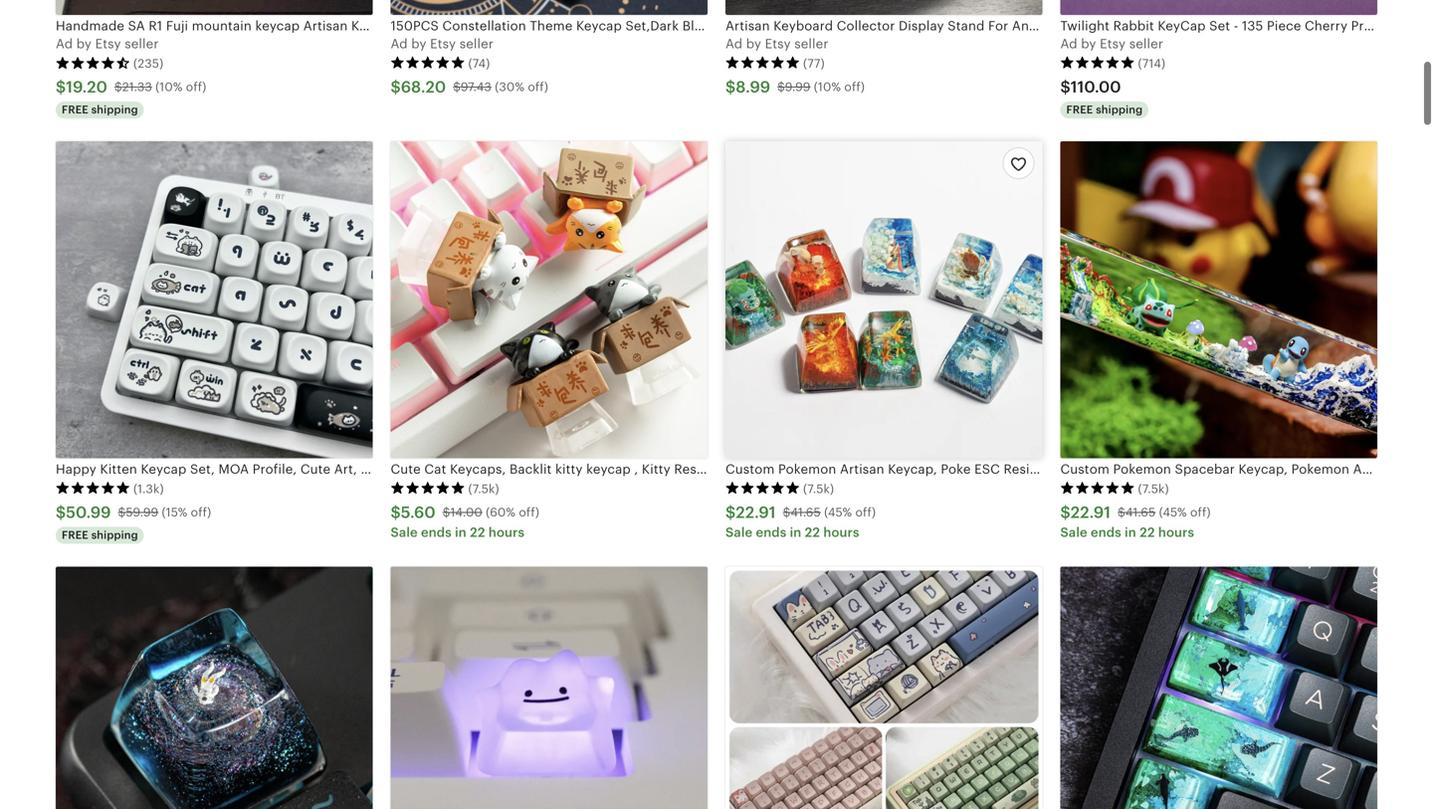 Task type: vqa. For each thing, say whether or not it's contained in the screenshot.


Task type: locate. For each thing, give the bounding box(es) containing it.
d down handmade
[[64, 32, 73, 47]]

shipping
[[91, 100, 138, 112], [1096, 100, 1143, 112], [91, 525, 138, 538]]

d up 8.99
[[734, 32, 743, 47]]

1 horizontal spatial sale
[[726, 521, 753, 536]]

1 41.65 from the left
[[791, 502, 821, 515]]

a
[[56, 32, 65, 47], [391, 32, 400, 47], [726, 32, 735, 47], [1061, 32, 1070, 47]]

y up 8.99
[[755, 32, 762, 47]]

1 $ 22.91 $ 41.65 (45% off) sale ends in 22 hours from the left
[[726, 500, 876, 536]]

ends for custom pokemon artisan keycap, poke esc resin keycap, pokemon spacebar resin handmade keycap, pokemon character custom keycap | gift for dad image
[[756, 521, 787, 536]]

1 vertical spatial mx
[[437, 458, 457, 473]]

2 d from the left
[[399, 32, 408, 47]]

1 horizontal spatial 22
[[805, 521, 820, 536]]

y down handmade
[[84, 32, 92, 47]]

ends
[[421, 521, 452, 536], [756, 521, 787, 536], [1091, 521, 1122, 536]]

22 for custom pokemon artisan keycap, poke esc resin keycap, pokemon spacebar resin handmade keycap, pokemon character custom keycap | gift for dad image
[[805, 521, 820, 536]]

1 seller from the left
[[125, 32, 159, 47]]

(235)
[[133, 53, 164, 66]]

2 41.65 from the left
[[1126, 502, 1156, 515]]

ends inside $ 5.60 $ 14.00 (60% off) sale ends in 22 hours
[[421, 521, 452, 536]]

3 etsy from the left
[[765, 32, 791, 47]]

legends
[[557, 458, 611, 473]]

2 horizontal spatial hours
[[1159, 521, 1195, 536]]

rabbit
[[1114, 14, 1155, 29]]

1 horizontal spatial 41.65
[[1126, 502, 1156, 515]]

in for 'cute cat keycaps, backlit kitty keycap , kitty resin artisan keycap for mechanical keyboard, kitten in box keycap, cute kitty keycap, gifts' "image"
[[455, 521, 467, 536]]

2 etsy from the left
[[430, 32, 456, 47]]

22.91
[[736, 500, 776, 518], [1071, 500, 1111, 518]]

3 hours from the left
[[1159, 521, 1195, 536]]

seller up (714)
[[1130, 32, 1164, 47]]

ends for 'cute cat keycaps, backlit kitty keycap , kitty resin artisan keycap for mechanical keyboard, kitten in box keycap, cute kitty keycap, gifts' "image"
[[421, 521, 452, 536]]

mx left the stem,
[[437, 458, 457, 473]]

1 y from the left
[[84, 32, 92, 47]]

1 d from the left
[[64, 32, 73, 47]]

0 vertical spatial mx
[[477, 14, 497, 29]]

mx up (74)
[[477, 14, 497, 29]]

1 horizontal spatial $ 22.91 $ 41.65 (45% off) sale ends in 22 hours
[[1061, 500, 1211, 536]]

2 (10% from the left
[[814, 76, 841, 90]]

0 horizontal spatial ends
[[421, 521, 452, 536]]

etsy up 68.20
[[430, 32, 456, 47]]

shipping inside $ 19.20 $ 21.33 (10% off) free shipping
[[91, 100, 138, 112]]

d
[[64, 32, 73, 47], [399, 32, 408, 47], [734, 32, 743, 47], [1069, 32, 1078, 47]]

ends for custom pokemon spacebar keycap, pokemon artisan keycap, custom pokemon keycaps, anime keycap, cute keycaps, unique gift for him image
[[1091, 521, 1122, 536]]

22.91 for custom pokemon spacebar keycap, pokemon artisan keycap, custom pokemon keycaps, anime keycap, cute keycaps, unique gift for him image
[[1071, 500, 1111, 518]]

etsy down rabbit at the top right
[[1100, 32, 1126, 47]]

sale
[[391, 521, 418, 536], [726, 521, 753, 536], [1061, 521, 1088, 536]]

for
[[407, 14, 427, 29]]

1 horizontal spatial (7.5k)
[[803, 478, 835, 492]]

b
[[76, 32, 85, 47], [411, 32, 420, 47], [746, 32, 755, 47], [1081, 32, 1090, 47]]

b up 8.99
[[746, 32, 755, 47]]

1 horizontal spatial (10%
[[814, 76, 841, 90]]

shipping for 50.99
[[91, 525, 138, 538]]

b down the for
[[411, 32, 420, 47]]

happy kitten keycap set, moa profile, cute art, pbt, cherry mx stem, dye-sub legends
[[56, 458, 611, 473]]

$ inside $ 8.99 $ 9.99 (10% off)
[[778, 76, 785, 90]]

etsy up 4.5 out of 5 stars image
[[95, 32, 121, 47]]

1 b from the left
[[76, 32, 85, 47]]

cherry right the for
[[431, 14, 474, 29]]

free down 110.00
[[1067, 100, 1094, 112]]

a inside handmade sa r1 fuji mountain keycap artisan keycaps for cherry mx mechanical gaming keyboard a d b y etsy seller
[[56, 32, 65, 47]]

sale inside $ 5.60 $ 14.00 (60% off) sale ends in 22 hours
[[391, 521, 418, 536]]

a d b y etsy seller down the for
[[391, 32, 494, 47]]

art,
[[334, 458, 357, 473]]

59.99
[[126, 502, 159, 515]]

3 sale from the left
[[1061, 521, 1088, 536]]

4 b from the left
[[1081, 32, 1090, 47]]

2 22.91 from the left
[[1071, 500, 1111, 518]]

1 a d b y etsy seller from the left
[[391, 32, 494, 47]]

su
[[1423, 14, 1434, 29]]

97.43
[[461, 76, 492, 90]]

3 b from the left
[[746, 32, 755, 47]]

shipping down 50.99
[[91, 525, 138, 538]]

(10% down '(77)'
[[814, 76, 841, 90]]

b inside handmade sa r1 fuji mountain keycap artisan keycaps for cherry mx mechanical gaming keyboard a d b y etsy seller
[[76, 32, 85, 47]]

2 ends from the left
[[756, 521, 787, 536]]

hours for custom pokemon spacebar keycap, pokemon artisan keycap, custom pokemon keycaps, anime keycap, cute keycaps, unique gift for him image
[[1159, 521, 1195, 536]]

22
[[470, 521, 485, 536], [805, 521, 820, 536], [1140, 521, 1155, 536]]

1 horizontal spatial ends
[[756, 521, 787, 536]]

3 in from the left
[[1125, 521, 1137, 536]]

1 22.91 from the left
[[736, 500, 776, 518]]

cherry
[[431, 14, 474, 29], [1305, 14, 1348, 29], [390, 458, 433, 473]]

y inside handmade sa r1 fuji mountain keycap artisan keycaps for cherry mx mechanical gaming keyboard a d b y etsy seller
[[84, 32, 92, 47]]

3 22 from the left
[[1140, 521, 1155, 536]]

a d b y etsy seller up '(77)'
[[726, 32, 829, 47]]

22 for 'cute cat keycaps, backlit kitty keycap , kitty resin artisan keycap for mechanical keyboard, kitten in box keycap, cute kitty keycap, gifts' "image"
[[470, 521, 485, 536]]

$ inside $ 68.20 $ 97.43 (30% off)
[[453, 76, 461, 90]]

2 a from the left
[[391, 32, 400, 47]]

happy kitten keycap set, moa profile, cute art, pbt, cherry mx stem, dye-sub legends image
[[56, 138, 373, 455]]

2 horizontal spatial ends
[[1091, 521, 1122, 536]]

0 horizontal spatial (7.5k)
[[468, 478, 500, 492]]

$ 19.20 $ 21.33 (10% off) free shipping
[[56, 74, 207, 112]]

2 horizontal spatial sale
[[1061, 521, 1088, 536]]

22 inside $ 5.60 $ 14.00 (60% off) sale ends in 22 hours
[[470, 521, 485, 536]]

seller down sa
[[125, 32, 159, 47]]

shipping down 21.33
[[91, 100, 138, 112]]

keycap
[[141, 458, 187, 473]]

keycaps
[[351, 14, 404, 29]]

artisan
[[303, 14, 348, 29]]

0 horizontal spatial in
[[455, 521, 467, 536]]

a d b y etsy seller
[[391, 32, 494, 47], [726, 32, 829, 47]]

hours for 'cute cat keycaps, backlit kitty keycap , kitty resin artisan keycap for mechanical keyboard, kitten in box keycap, cute kitty keycap, gifts' "image"
[[489, 521, 525, 536]]

0 horizontal spatial 41.65
[[791, 502, 821, 515]]

50.99
[[66, 500, 111, 518]]

free inside $ 50.99 $ 59.99 (15% off) free shipping
[[62, 525, 89, 538]]

(10% inside $ 8.99 $ 9.99 (10% off)
[[814, 76, 841, 90]]

b down the 'twilight'
[[1081, 32, 1090, 47]]

1 horizontal spatial mx
[[477, 14, 497, 29]]

mx for mechanical
[[477, 14, 497, 29]]

(10% down (235)
[[155, 76, 183, 90]]

seller up (74)
[[460, 32, 494, 47]]

4 y from the left
[[1090, 32, 1097, 47]]

0 horizontal spatial 22.91
[[736, 500, 776, 518]]

etsy
[[95, 32, 121, 47], [430, 32, 456, 47], [765, 32, 791, 47], [1100, 32, 1126, 47]]

1 sale from the left
[[391, 521, 418, 536]]

d down the 'twilight'
[[1069, 32, 1078, 47]]

0 horizontal spatial a d b y etsy seller
[[391, 32, 494, 47]]

free down '19.20'
[[62, 100, 89, 112]]

0 horizontal spatial (10%
[[155, 76, 183, 90]]

a down keycaps
[[391, 32, 400, 47]]

0 horizontal spatial 22
[[470, 521, 485, 536]]

keyboard
[[630, 14, 689, 29]]

keycap
[[1158, 14, 1206, 29]]

2 in from the left
[[790, 521, 802, 536]]

r1
[[149, 14, 163, 29]]

1 horizontal spatial (45%
[[1159, 502, 1187, 515]]

1 (45% from the left
[[824, 502, 852, 515]]

shipping inside $ 50.99 $ 59.99 (15% off) free shipping
[[91, 525, 138, 538]]

2 22 from the left
[[805, 521, 820, 536]]

2 horizontal spatial (7.5k)
[[1138, 478, 1170, 492]]

1 ends from the left
[[421, 521, 452, 536]]

1 hours from the left
[[489, 521, 525, 536]]

(77)
[[803, 53, 825, 66]]

in
[[455, 521, 467, 536], [790, 521, 802, 536], [1125, 521, 1137, 536]]

$ 22.91 $ 41.65 (45% off) sale ends in 22 hours for custom pokemon spacebar keycap, pokemon artisan keycap, custom pokemon keycaps, anime keycap, cute keycaps, unique gift for him image
[[1061, 500, 1211, 536]]

cherry right the pbt,
[[390, 458, 433, 473]]

$ 5.60 $ 14.00 (60% off) sale ends in 22 hours
[[391, 500, 540, 536]]

shipping down 110.00
[[1096, 100, 1143, 112]]

free down 50.99
[[62, 525, 89, 538]]

a d b y etsy seller for 8.99
[[726, 32, 829, 47]]

1 22 from the left
[[470, 521, 485, 536]]

(7.5k)
[[468, 478, 500, 492], [803, 478, 835, 492], [1138, 478, 1170, 492]]

1 in from the left
[[455, 521, 467, 536]]

cherry right piece
[[1305, 14, 1348, 29]]

2 horizontal spatial in
[[1125, 521, 1137, 536]]

110.00
[[1071, 74, 1122, 92]]

0 horizontal spatial mx
[[437, 458, 457, 473]]

mechanical
[[501, 14, 573, 29]]

3 (7.5k) from the left
[[1138, 478, 1170, 492]]

b inside the twilight rabbit keycap set  - 135 piece cherry profile pbt su a d b y etsy seller
[[1081, 32, 1090, 47]]

free inside $ 19.20 $ 21.33 (10% off) free shipping
[[62, 100, 89, 112]]

150pcs constellation theme keycap set,dark blue keycap,cherry keycap,pbt keycap,mechanical keyboard keycap,backlit keycap,christmas gift. image
[[391, 0, 708, 11]]

4 seller from the left
[[1130, 32, 1164, 47]]

seller
[[125, 32, 159, 47], [460, 32, 494, 47], [795, 32, 829, 47], [1130, 32, 1164, 47]]

(60%
[[486, 502, 516, 515]]

(10% for 8.99
[[814, 76, 841, 90]]

free
[[62, 100, 89, 112], [1067, 100, 1094, 112], [62, 525, 89, 538]]

in inside $ 5.60 $ 14.00 (60% off) sale ends in 22 hours
[[455, 521, 467, 536]]

shipping inside $ 110.00 free shipping
[[1096, 100, 1143, 112]]

2 $ 22.91 $ 41.65 (45% off) sale ends in 22 hours from the left
[[1061, 500, 1211, 536]]

$
[[56, 74, 66, 92], [391, 74, 401, 92], [726, 74, 736, 92], [1061, 74, 1071, 92], [114, 76, 122, 90], [453, 76, 461, 90], [778, 76, 785, 90], [56, 500, 66, 518], [391, 500, 401, 518], [726, 500, 736, 518], [1061, 500, 1071, 518], [118, 502, 126, 515], [443, 502, 451, 515], [783, 502, 791, 515], [1118, 502, 1126, 515]]

1 (7.5k) from the left
[[468, 478, 500, 492]]

y
[[84, 32, 92, 47], [419, 32, 427, 47], [755, 32, 762, 47], [1090, 32, 1097, 47]]

0 horizontal spatial $ 22.91 $ 41.65 (45% off) sale ends in 22 hours
[[726, 500, 876, 536]]

fuji
[[166, 14, 188, 29]]

4 a from the left
[[1061, 32, 1070, 47]]

d down the for
[[399, 32, 408, 47]]

seller up '(77)'
[[795, 32, 829, 47]]

gaming
[[577, 14, 626, 29]]

b down handmade
[[76, 32, 85, 47]]

off)
[[186, 76, 207, 90], [528, 76, 549, 90], [845, 76, 865, 90], [191, 502, 211, 515], [519, 502, 540, 515], [856, 502, 876, 515], [1191, 502, 1211, 515]]

1 horizontal spatial 22.91
[[1071, 500, 1111, 518]]

1 a from the left
[[56, 32, 65, 47]]

cherry inside handmade sa r1 fuji mountain keycap artisan keycaps for cherry mx mechanical gaming keyboard a d b y etsy seller
[[431, 14, 474, 29]]

2 a d b y etsy seller from the left
[[726, 32, 829, 47]]

1 horizontal spatial a d b y etsy seller
[[726, 32, 829, 47]]

0 horizontal spatial sale
[[391, 521, 418, 536]]

5.60
[[401, 500, 436, 518]]

1 (10% from the left
[[155, 76, 183, 90]]

1 horizontal spatial in
[[790, 521, 802, 536]]

$ 110.00 free shipping
[[1061, 74, 1143, 112]]

animal keycap set | pbt keycap set | cherry mx keycap | tech accessories | cute keycap | custom keycaps |artisan keycap| mechanical keyboard image
[[726, 563, 1043, 809]]

a up $ 8.99 $ 9.99 (10% off) at the right of the page
[[726, 32, 735, 47]]

(74)
[[468, 53, 490, 66]]

1 etsy from the left
[[95, 32, 121, 47]]

off) inside $ 68.20 $ 97.43 (30% off)
[[528, 76, 549, 90]]

(714)
[[1138, 53, 1166, 66]]

custom pokemon spacebar keycap, pokemon artisan keycap, custom pokemon keycaps, anime keycap, cute keycaps, unique gift for him image
[[1061, 138, 1378, 455]]

2 (45% from the left
[[1159, 502, 1187, 515]]

(7.5k) for custom pokemon artisan keycap, poke esc resin keycap, pokemon spacebar resin handmade keycap, pokemon character custom keycap | gift for dad image
[[803, 478, 835, 492]]

0 horizontal spatial hours
[[489, 521, 525, 536]]

0 horizontal spatial (45%
[[824, 502, 852, 515]]

off) inside $ 8.99 $ 9.99 (10% off)
[[845, 76, 865, 90]]

$ 50.99 $ 59.99 (15% off) free shipping
[[56, 500, 211, 538]]

$ 22.91 $ 41.65 (45% off) sale ends in 22 hours
[[726, 500, 876, 536], [1061, 500, 1211, 536]]

hours inside $ 5.60 $ 14.00 (60% off) sale ends in 22 hours
[[489, 521, 525, 536]]

mx inside handmade sa r1 fuji mountain keycap artisan keycaps for cherry mx mechanical gaming keyboard a d b y etsy seller
[[477, 14, 497, 29]]

y down the 'twilight'
[[1090, 32, 1097, 47]]

free inside $ 110.00 free shipping
[[1067, 100, 1094, 112]]

hours
[[489, 521, 525, 536], [824, 521, 860, 536], [1159, 521, 1195, 536]]

4 etsy from the left
[[1100, 32, 1126, 47]]

profile,
[[253, 458, 297, 473]]

5 out of 5 stars image
[[391, 52, 465, 66], [726, 52, 800, 66], [1061, 52, 1135, 66], [56, 477, 130, 491], [391, 477, 465, 491], [726, 477, 800, 491], [1061, 477, 1135, 491]]

cherry inside the twilight rabbit keycap set  - 135 piece cherry profile pbt su a d b y etsy seller
[[1305, 14, 1348, 29]]

41.65
[[791, 502, 821, 515], [1126, 502, 1156, 515]]

(45% for custom pokemon spacebar keycap, pokemon artisan keycap, custom pokemon keycaps, anime keycap, cute keycaps, unique gift for him image
[[1159, 502, 1187, 515]]

3 a from the left
[[726, 32, 735, 47]]

y down the for
[[419, 32, 427, 47]]

2 (7.5k) from the left
[[803, 478, 835, 492]]

(10% inside $ 19.20 $ 21.33 (10% off) free shipping
[[155, 76, 183, 90]]

4 d from the left
[[1069, 32, 1078, 47]]

(10%
[[155, 76, 183, 90], [814, 76, 841, 90]]

2 hours from the left
[[824, 521, 860, 536]]

(45%
[[824, 502, 852, 515], [1159, 502, 1187, 515]]

kitten
[[100, 458, 137, 473]]

etsy up $ 8.99 $ 9.99 (10% off) at the right of the page
[[765, 32, 791, 47]]

off) inside $ 50.99 $ 59.99 (15% off) free shipping
[[191, 502, 211, 515]]

22.91 for custom pokemon artisan keycap, poke esc resin keycap, pokemon spacebar resin handmade keycap, pokemon character custom keycap | gift for dad image
[[736, 500, 776, 518]]

3 y from the left
[[755, 32, 762, 47]]

a down handmade
[[56, 32, 65, 47]]

in for custom pokemon artisan keycap, poke esc resin keycap, pokemon spacebar resin handmade keycap, pokemon character custom keycap | gift for dad image
[[790, 521, 802, 536]]

keycap
[[255, 14, 300, 29]]

68.20
[[401, 74, 446, 92]]

1 horizontal spatial hours
[[824, 521, 860, 536]]

(15%
[[162, 502, 188, 515]]

2 horizontal spatial 22
[[1140, 521, 1155, 536]]

2 sale from the left
[[726, 521, 753, 536]]

a down the 'twilight'
[[1061, 32, 1070, 47]]

mx
[[477, 14, 497, 29], [437, 458, 457, 473]]

3 ends from the left
[[1091, 521, 1122, 536]]

41.65 for custom pokemon spacebar keycap, pokemon artisan keycap, custom pokemon keycaps, anime keycap, cute keycaps, unique gift for him image
[[1126, 502, 1156, 515]]



Task type: describe. For each thing, give the bounding box(es) containing it.
d inside the twilight rabbit keycap set  - 135 piece cherry profile pbt su a d b y etsy seller
[[1069, 32, 1078, 47]]

(45% for custom pokemon artisan keycap, poke esc resin keycap, pokemon spacebar resin handmade keycap, pokemon character custom keycap | gift for dad image
[[824, 502, 852, 515]]

2 y from the left
[[419, 32, 427, 47]]

sa
[[128, 14, 145, 29]]

off) inside $ 5.60 $ 14.00 (60% off) sale ends in 22 hours
[[519, 502, 540, 515]]

2 seller from the left
[[460, 32, 494, 47]]

9.99
[[785, 76, 811, 90]]

crystal ditto artisan keycap | custom pokemon keycap for rgb keyboard image
[[391, 563, 708, 809]]

happy
[[56, 458, 97, 473]]

etsy inside handmade sa r1 fuji mountain keycap artisan keycaps for cherry mx mechanical gaming keyboard a d b y etsy seller
[[95, 32, 121, 47]]

135
[[1242, 14, 1264, 29]]

handmade
[[56, 14, 125, 29]]

interstellar resin keycap, interstellar diamond sa keycap, gravity in interstellar space, galaxy keycap, astronaut resin keycap, gifts idea image
[[56, 563, 373, 809]]

sale for custom pokemon spacebar keycap, pokemon artisan keycap, custom pokemon keycaps, anime keycap, cute keycaps, unique gift for him image
[[1061, 521, 1088, 536]]

mx for stem,
[[437, 458, 457, 473]]

shipping for 19.20
[[91, 100, 138, 112]]

free for 19.20
[[62, 100, 89, 112]]

y inside the twilight rabbit keycap set  - 135 piece cherry profile pbt su a d b y etsy seller
[[1090, 32, 1097, 47]]

stem,
[[460, 458, 497, 473]]

(7.5k) for 'cute cat keycaps, backlit kitty keycap , kitty resin artisan keycap for mechanical keyboard, kitten in box keycap, cute kitty keycap, gifts' "image"
[[468, 478, 500, 492]]

a inside the twilight rabbit keycap set  - 135 piece cherry profile pbt su a d b y etsy seller
[[1061, 32, 1070, 47]]

d inside handmade sa r1 fuji mountain keycap artisan keycaps for cherry mx mechanical gaming keyboard a d b y etsy seller
[[64, 32, 73, 47]]

sale for custom pokemon artisan keycap, poke esc resin keycap, pokemon spacebar resin handmade keycap, pokemon character custom keycap | gift for dad image
[[726, 521, 753, 536]]

in for custom pokemon spacebar keycap, pokemon artisan keycap, custom pokemon keycaps, anime keycap, cute keycaps, unique gift for him image
[[1125, 521, 1137, 536]]

8.99
[[736, 74, 771, 92]]

pbt,
[[361, 458, 387, 473]]

moa
[[218, 458, 249, 473]]

21.33
[[122, 76, 152, 90]]

seller inside the twilight rabbit keycap set  - 135 piece cherry profile pbt su a d b y etsy seller
[[1130, 32, 1164, 47]]

off) inside $ 19.20 $ 21.33 (10% off) free shipping
[[186, 76, 207, 90]]

handmade sa r1 fuji mountain keycap artisan keycaps for cherry mx mechanical gaming keyboard a d b y etsy seller
[[56, 14, 689, 47]]

pbt
[[1396, 14, 1419, 29]]

hours for custom pokemon artisan keycap, poke esc resin keycap, pokemon spacebar resin handmade keycap, pokemon character custom keycap | gift for dad image
[[824, 521, 860, 536]]

(7.5k) for custom pokemon spacebar keycap, pokemon artisan keycap, custom pokemon keycaps, anime keycap, cute keycaps, unique gift for him image
[[1138, 478, 1170, 492]]

whale shark keycaps manta ray resin artisan keycap for esc mechanical keyboard orca whale handmade keycap christmas gift for son image
[[1061, 563, 1378, 809]]

piece
[[1267, 14, 1302, 29]]

3 seller from the left
[[795, 32, 829, 47]]

19.20
[[66, 74, 107, 92]]

twilight rabbit keycap set  - 135 piece cherry profile pbt subdye image
[[1061, 0, 1378, 11]]

free for 50.99
[[62, 525, 89, 538]]

cherry for happy kitten keycap set, moa profile, cute art, pbt, cherry mx stem, dye-sub legends
[[390, 458, 433, 473]]

sub
[[529, 458, 554, 473]]

set,
[[190, 458, 215, 473]]

cherry for handmade sa r1 fuji mountain keycap artisan keycaps for cherry mx mechanical gaming keyboard a d b y etsy seller
[[431, 14, 474, 29]]

cute cat keycaps, backlit kitty keycap , kitty resin artisan keycap for mechanical keyboard, kitten in box keycap, cute kitty keycap, gifts image
[[391, 138, 708, 455]]

profile
[[1352, 14, 1392, 29]]

etsy inside the twilight rabbit keycap set  - 135 piece cherry profile pbt su a d b y etsy seller
[[1100, 32, 1126, 47]]

-
[[1234, 14, 1239, 29]]

(30%
[[495, 76, 525, 90]]

set
[[1210, 14, 1231, 29]]

2 b from the left
[[411, 32, 420, 47]]

$ 22.91 $ 41.65 (45% off) sale ends in 22 hours for custom pokemon artisan keycap, poke esc resin keycap, pokemon spacebar resin handmade keycap, pokemon character custom keycap | gift for dad image
[[726, 500, 876, 536]]

twilight rabbit keycap set  - 135 piece cherry profile pbt su a d b y etsy seller
[[1061, 14, 1434, 47]]

sale for 'cute cat keycaps, backlit kitty keycap , kitty resin artisan keycap for mechanical keyboard, kitten in box keycap, cute kitty keycap, gifts' "image"
[[391, 521, 418, 536]]

4.5 out of 5 stars image
[[56, 52, 130, 66]]

$ 68.20 $ 97.43 (30% off)
[[391, 74, 549, 92]]

22 for custom pokemon spacebar keycap, pokemon artisan keycap, custom pokemon keycaps, anime keycap, cute keycaps, unique gift for him image
[[1140, 521, 1155, 536]]

a d b y etsy seller for 68.20
[[391, 32, 494, 47]]

3 d from the left
[[734, 32, 743, 47]]

custom pokemon artisan keycap, poke esc resin keycap, pokemon spacebar resin handmade keycap, pokemon character custom keycap | gift for dad image
[[726, 138, 1043, 455]]

mountain
[[192, 14, 252, 29]]

41.65 for custom pokemon artisan keycap, poke esc resin keycap, pokemon spacebar resin handmade keycap, pokemon character custom keycap | gift for dad image
[[791, 502, 821, 515]]

(10% for 19.20
[[155, 76, 183, 90]]

$ 8.99 $ 9.99 (10% off)
[[726, 74, 865, 92]]

dye-
[[501, 458, 529, 473]]

handmade sa r1 fuji mountain keycap artisan keycaps for cherry mx mechanical gaming keyboard image
[[56, 0, 373, 11]]

cute
[[300, 458, 331, 473]]

artisan keyboard collector display stand for any size keyboard full size tkl 60 percent 98 percent 3d printed image
[[726, 0, 1043, 11]]

seller inside handmade sa r1 fuji mountain keycap artisan keycaps for cherry mx mechanical gaming keyboard a d b y etsy seller
[[125, 32, 159, 47]]

14.00
[[451, 502, 483, 515]]

(1.3k)
[[133, 478, 164, 492]]

twilight
[[1061, 14, 1110, 29]]

$ inside $ 110.00 free shipping
[[1061, 74, 1071, 92]]



